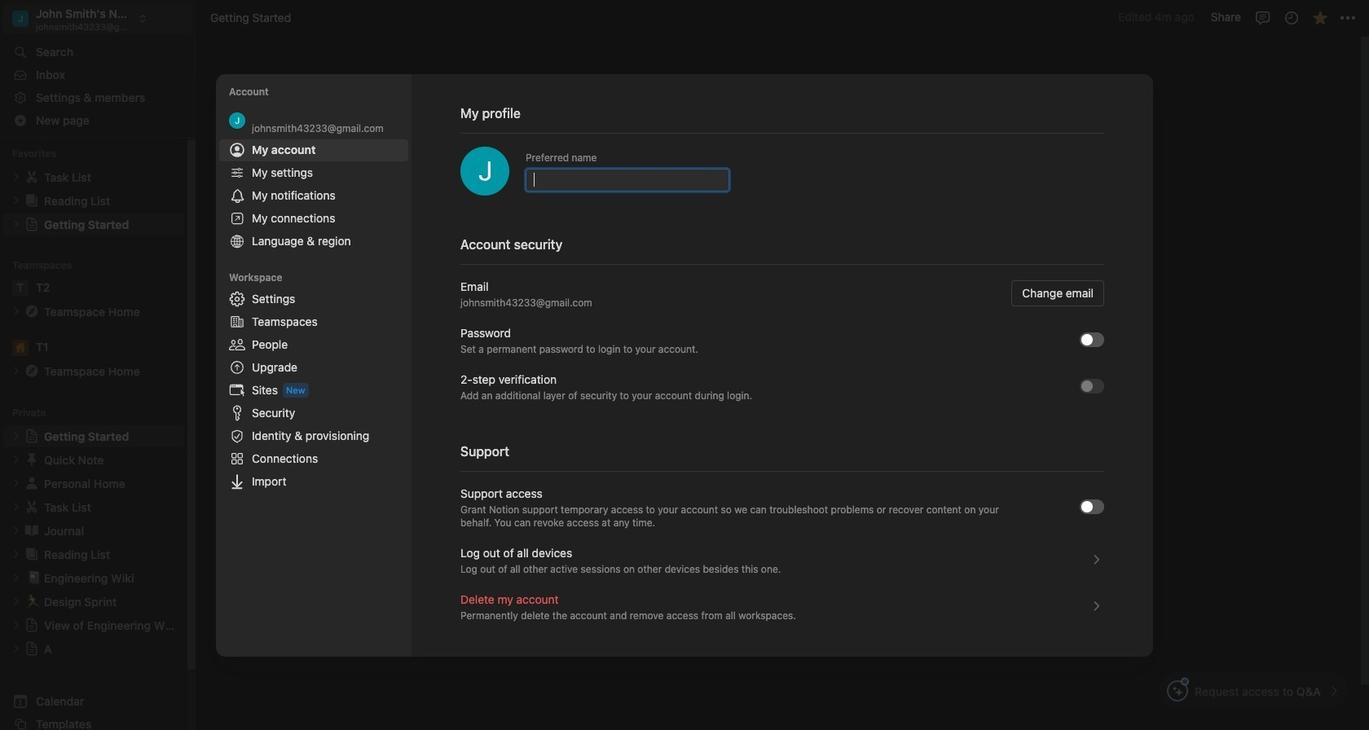 Task type: describe. For each thing, give the bounding box(es) containing it.
👋 image
[[491, 177, 508, 198]]

t image
[[12, 280, 29, 296]]

👉 image
[[491, 509, 508, 531]]

favorited image
[[1312, 9, 1328, 26]]



Task type: locate. For each thing, give the bounding box(es) containing it.
None text field
[[534, 172, 721, 188]]

updates image
[[1283, 9, 1299, 26]]

comments image
[[1255, 9, 1271, 26]]



Task type: vqa. For each thing, say whether or not it's contained in the screenshot.
Page icon
no



